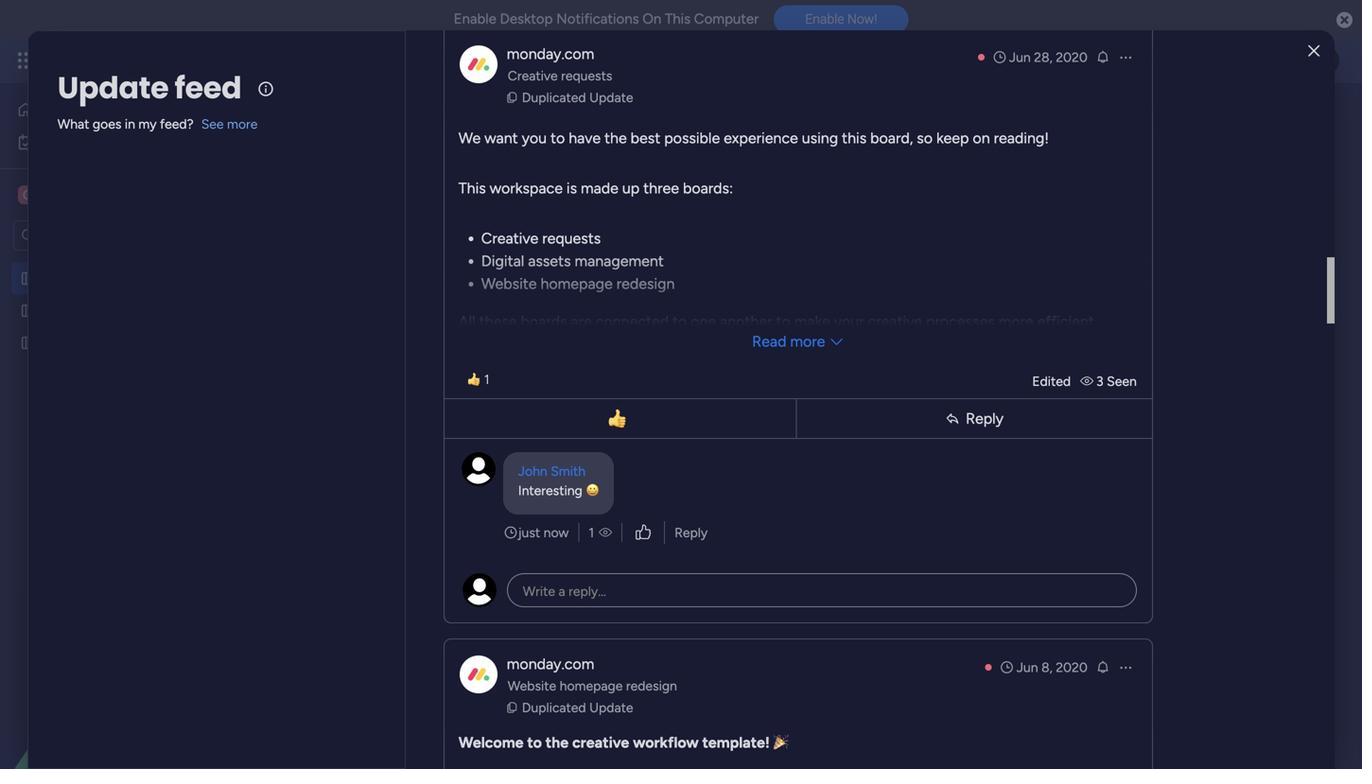 Task type: locate. For each thing, give the bounding box(es) containing it.
update down website homepage redesign link on the bottom left
[[589, 700, 633, 716]]

to right you
[[551, 129, 565, 147]]

more down feed
[[227, 116, 258, 132]]

1 left december
[[484, 371, 490, 387]]

0 vertical spatial duplicated update
[[522, 89, 633, 105]]

list box
[[0, 259, 241, 614]]

1 vertical spatial options image
[[1118, 660, 1133, 675]]

0 vertical spatial public board image
[[20, 270, 38, 288]]

this right the about
[[397, 143, 419, 159]]

public board image
[[20, 302, 38, 320]]

1 vertical spatial duplicated update
[[522, 700, 633, 716]]

this right on
[[665, 10, 691, 27]]

0 vertical spatial options image
[[1118, 50, 1133, 65]]

public board image
[[20, 270, 38, 288], [20, 334, 38, 352]]

0 horizontal spatial this
[[397, 143, 419, 159]]

0 vertical spatial welcome to the creative workflow template! 🎉
[[459, 79, 789, 97]]

monday.com up creative requests link
[[507, 45, 594, 63]]

write
[[523, 583, 555, 599]]

0 vertical spatial welcome
[[459, 79, 524, 97]]

0 vertical spatial redesign
[[617, 275, 675, 293]]

what goes in my feed? see more
[[58, 116, 258, 132]]

management inside work management 'button'
[[191, 50, 294, 71]]

update
[[58, 67, 169, 109], [589, 89, 633, 105], [589, 700, 633, 716]]

1 vertical spatial see
[[778, 142, 801, 158]]

options image right reminder image
[[1118, 50, 1133, 65]]

welcome to the creative workflow template! 🎉 up best
[[459, 79, 789, 97]]

1 vertical spatial welcome to the creative workflow template! 🎉
[[459, 734, 789, 752]]

1 monday.com from the top
[[507, 45, 594, 63]]

update for monday.com creative requests
[[589, 89, 633, 105]]

0 vertical spatial reply
[[966, 410, 1004, 428]]

management down search field
[[575, 252, 664, 270]]

unassigned
[[360, 416, 429, 432]]

c button
[[13, 179, 184, 211]]

work up feed?
[[153, 50, 187, 71]]

2 vertical spatial the
[[546, 734, 569, 752]]

this right more
[[842, 129, 867, 147]]

to up digital asset management (dam)
[[527, 79, 542, 97]]

duplicated update
[[522, 89, 633, 105], [522, 700, 633, 716]]

1 vertical spatial requests
[[542, 229, 601, 247]]

2 enable from the left
[[805, 11, 844, 27]]

work down what
[[65, 134, 94, 150]]

more inside learn more about this package of templates here: https://youtu.be/9x6_kyyrn_e see more
[[325, 143, 356, 159]]

learn more about this package of templates here: https://youtu.be/9x6_kyyrn_e see more
[[290, 142, 834, 159]]

john smith interesting 😀
[[518, 463, 599, 499]]

docs
[[738, 177, 768, 193]]

just
[[518, 525, 540, 541]]

1 vertical spatial the
[[605, 129, 627, 147]]

0 vertical spatial 1
[[484, 371, 490, 387]]

this inside learn more about this package of templates here: https://youtu.be/9x6_kyyrn_e see more
[[397, 143, 419, 159]]

see right feed?
[[201, 116, 224, 132]]

1 enable from the left
[[454, 10, 497, 27]]

creative up assets
[[481, 229, 539, 247]]

see more link
[[201, 114, 258, 133]]

enable left now!
[[805, 11, 844, 27]]

1 vertical spatial homepage
[[560, 678, 623, 694]]

just now
[[518, 525, 569, 541]]

up three boards:
[[622, 179, 733, 197]]

0 vertical spatial homepage
[[541, 275, 613, 293]]

creative right your
[[868, 313, 923, 331]]

to down website homepage redesign link on the bottom left
[[527, 734, 542, 752]]

team workload
[[407, 177, 498, 193]]

welcome to the creative workflow template! 🎉 down website homepage redesign link on the bottom left
[[459, 734, 789, 752]]

what
[[58, 116, 89, 132]]

0 horizontal spatial work
[[65, 134, 94, 150]]

2 welcome from the top
[[459, 734, 524, 752]]

2 welcome to the creative workflow template! 🎉 from the top
[[459, 734, 789, 752]]

requests
[[561, 68, 612, 84], [542, 229, 601, 247]]

duplicated update down website homepage redesign link on the bottom left
[[522, 700, 633, 716]]

may
[[1080, 364, 1099, 377]]

2020 inside jun 8, 2020 link
[[1056, 659, 1088, 676]]

monday.com inside monday.com website homepage redesign
[[507, 655, 594, 673]]

creative up "have"
[[572, 79, 629, 97]]

lottie animation image
[[0, 578, 241, 769]]

1 vertical spatial work
[[65, 134, 94, 150]]

welcome
[[459, 79, 524, 97], [459, 734, 524, 752]]

2020 right 28,
[[1056, 49, 1088, 65]]

welcome to the creative workflow template! 🎉
[[459, 79, 789, 97], [459, 734, 789, 752]]

Search field
[[548, 223, 605, 249]]

product
[[700, 637, 747, 653]]

2 duplicated update from the top
[[522, 700, 633, 716]]

monday.com
[[507, 45, 594, 63], [507, 655, 594, 673]]

more
[[804, 142, 834, 158]]

1 horizontal spatial digital
[[481, 252, 524, 270]]

1 vertical spatial reply
[[675, 525, 708, 541]]

add
[[439, 228, 463, 244]]

read
[[752, 333, 787, 351]]

close image
[[1309, 44, 1320, 58]]

0 vertical spatial jun
[[1009, 49, 1031, 65]]

homepage
[[541, 275, 613, 293], [560, 678, 623, 694]]

monday.com for monday.com website homepage redesign
[[507, 655, 594, 673]]

best
[[631, 129, 661, 147]]

0 vertical spatial creative
[[508, 68, 558, 84]]

1 vertical spatial public board image
[[20, 334, 38, 352]]

0 horizontal spatial digital
[[288, 98, 382, 140]]

the down website homepage redesign link on the bottom left
[[546, 734, 569, 752]]

1 button
[[460, 368, 497, 391]]

read more
[[752, 333, 825, 351]]

jun 28, 2020 link
[[992, 48, 1088, 67]]

workflow up best
[[633, 79, 699, 97]]

0 vertical spatial duplicated
[[522, 89, 586, 105]]

this down of
[[459, 179, 486, 197]]

jun for monday.com website homepage redesign
[[1017, 659, 1038, 676]]

2020 inside jun 28, 2020 link
[[1056, 49, 1088, 65]]

options image
[[1118, 50, 1133, 65], [1118, 660, 1133, 675]]

about
[[359, 143, 394, 159]]

option
[[0, 262, 241, 265], [1018, 286, 1092, 316]]

0 vertical spatial 2020
[[1056, 49, 1088, 65]]

3
[[1097, 373, 1104, 389]]

enable now! button
[[774, 5, 909, 33]]

v2 like image
[[636, 522, 651, 543]]

1 vertical spatial duplicated
[[522, 700, 586, 716]]

more
[[227, 116, 258, 132], [325, 143, 356, 159], [999, 313, 1034, 331], [790, 333, 825, 351]]

management up the here:
[[477, 98, 685, 140]]

enable inside button
[[805, 11, 844, 27]]

0 horizontal spatial see
[[201, 116, 224, 132]]

2 template! from the top
[[702, 734, 770, 752]]

see inside learn more about this package of templates here: https://youtu.be/9x6_kyyrn_e see more
[[778, 142, 801, 158]]

requests up assets
[[542, 229, 601, 247]]

1 horizontal spatial reply
[[966, 410, 1004, 428]]

website
[[481, 275, 537, 293], [508, 678, 556, 694]]

1 vertical spatial monday.com
[[507, 655, 594, 673]]

to
[[527, 79, 542, 97], [551, 129, 565, 147], [673, 313, 687, 331], [776, 313, 791, 331], [527, 734, 542, 752]]

option up may
[[1018, 286, 1092, 316]]

invite members image
[[1110, 51, 1129, 70]]

requests inside creative requests digital assets management website homepage redesign
[[542, 229, 601, 247]]

duplicated down creative requests link
[[522, 89, 586, 105]]

creative inside monday.com creative requests
[[508, 68, 558, 84]]

1 horizontal spatial work
[[153, 50, 187, 71]]

1 2020 from the top
[[1056, 49, 1088, 65]]

1 vertical spatial 2020
[[1056, 659, 1088, 676]]

reminder image
[[1095, 49, 1111, 64]]

john smith link
[[518, 463, 586, 479]]

jun 28, 2020
[[1009, 49, 1088, 65]]

package
[[422, 143, 472, 159]]

whiteboard
[[615, 177, 685, 193]]

see left more
[[778, 142, 801, 158]]

more inside read more button
[[790, 333, 825, 351]]

0 vertical spatial option
[[0, 262, 241, 265]]

1 horizontal spatial see
[[778, 142, 801, 158]]

0 vertical spatial creative
[[572, 79, 629, 97]]

management up see more link
[[191, 50, 294, 71]]

1 vertical spatial 🎉
[[774, 734, 789, 752]]

this
[[842, 129, 867, 147], [397, 143, 419, 159]]

0 vertical spatial management
[[191, 50, 294, 71]]

options image for monday.com website homepage redesign
[[1118, 660, 1133, 675]]

1 duplicated update from the top
[[522, 89, 633, 105]]

feed?
[[160, 116, 194, 132]]

jun left 8,
[[1017, 659, 1038, 676]]

1 left v2 seen icon
[[589, 525, 594, 541]]

c
[[23, 187, 32, 203]]

1 vertical spatial creative
[[481, 229, 539, 247]]

enable left desktop
[[454, 10, 497, 27]]

reply link
[[675, 525, 708, 541]]

monday.com website homepage redesign
[[507, 655, 677, 694]]

😀
[[586, 483, 599, 499]]

team
[[407, 177, 439, 193]]

work inside 'button'
[[153, 50, 187, 71]]

the left best
[[605, 129, 627, 147]]

2 options image from the top
[[1118, 660, 1133, 675]]

options image right reminder icon
[[1118, 660, 1133, 675]]

1 vertical spatial welcome
[[459, 734, 524, 752]]

0 vertical spatial workflow
[[633, 79, 699, 97]]

jun left 28,
[[1009, 49, 1031, 65]]

0 vertical spatial work
[[153, 50, 187, 71]]

0 vertical spatial template!
[[702, 79, 770, 97]]

2020 right 8,
[[1056, 659, 1088, 676]]

monday.com up website homepage redesign link on the bottom left
[[507, 655, 594, 673]]

0 horizontal spatial enable
[[454, 10, 497, 27]]

1 vertical spatial redesign
[[626, 678, 677, 694]]

1 vertical spatial template!
[[702, 734, 770, 752]]

we
[[459, 129, 481, 147]]

1 vertical spatial digital
[[481, 252, 524, 270]]

2020
[[1056, 49, 1088, 65], [1056, 659, 1088, 676]]

duplicated update down creative requests link
[[522, 89, 633, 105]]

redesign inside monday.com website homepage redesign
[[626, 678, 677, 694]]

digital
[[288, 98, 382, 140], [481, 252, 524, 270]]

0 vertical spatial the
[[546, 79, 569, 97]]

0 vertical spatial website
[[481, 275, 537, 293]]

this
[[665, 10, 691, 27], [459, 179, 486, 197]]

1 vertical spatial website
[[508, 678, 556, 694]]

🎉
[[774, 79, 789, 97], [774, 734, 789, 752]]

online docs
[[697, 177, 768, 193]]

1 horizontal spatial this
[[842, 129, 867, 147]]

2 vertical spatial creative
[[572, 734, 629, 752]]

v2 seen image
[[599, 523, 612, 542]]

monday.com inside monday.com creative requests
[[507, 45, 594, 63]]

make
[[794, 313, 830, 331]]

workload
[[442, 177, 498, 193]]

1 welcome from the top
[[459, 79, 524, 97]]

public board image down public board image
[[20, 334, 38, 352]]

workflow down website homepage redesign link on the bottom left
[[633, 734, 699, 752]]

2 monday.com from the top
[[507, 655, 594, 673]]

creative requests link
[[505, 66, 615, 85]]

all these boards are connected to one another to make your creative processes more efficient.
[[459, 313, 1098, 331]]

efficient.
[[1037, 313, 1098, 331]]

1 horizontal spatial this
[[665, 10, 691, 27]]

jun
[[1009, 49, 1031, 65], [1017, 659, 1038, 676]]

management
[[191, 50, 294, 71], [477, 98, 685, 140], [575, 252, 664, 270]]

you
[[522, 129, 547, 147]]

0 vertical spatial see
[[201, 116, 224, 132]]

1 duplicated from the top
[[522, 89, 586, 105]]

1 vertical spatial this
[[459, 179, 486, 197]]

update feed image
[[1068, 51, 1087, 70]]

on
[[643, 10, 662, 27]]

enable for enable desktop notifications on this computer
[[454, 10, 497, 27]]

2 vertical spatial management
[[575, 252, 664, 270]]

widget
[[466, 228, 508, 244]]

1 vertical spatial jun
[[1017, 659, 1038, 676]]

in
[[125, 116, 135, 132]]

reply
[[966, 410, 1004, 428], [675, 525, 708, 541]]

creative down website homepage redesign link on the bottom left
[[572, 734, 629, 752]]

digital asset management (dam)
[[288, 98, 789, 140]]

1 horizontal spatial enable
[[805, 11, 844, 27]]

0 vertical spatial requests
[[561, 68, 612, 84]]

1 vertical spatial management
[[477, 98, 685, 140]]

reminder image
[[1095, 659, 1111, 675]]

1 vertical spatial workflow
[[633, 734, 699, 752]]

keep
[[937, 129, 969, 147]]

enable now!
[[805, 11, 877, 27]]

option down c "button"
[[0, 262, 241, 265]]

workflow
[[633, 79, 699, 97], [633, 734, 699, 752]]

john smith image
[[1309, 45, 1340, 76]]

digital up learn
[[288, 98, 382, 140]]

0 vertical spatial 🎉
[[774, 79, 789, 97]]

more right learn
[[325, 143, 356, 159]]

duplicated down website homepage redesign link on the bottom left
[[522, 700, 586, 716]]

my
[[138, 116, 157, 132]]

activity
[[1113, 111, 1159, 127]]

home option
[[11, 95, 230, 125]]

update up "have"
[[589, 89, 633, 105]]

requests inside monday.com creative requests
[[561, 68, 612, 84]]

0 vertical spatial monday.com
[[507, 45, 594, 63]]

0 vertical spatial digital
[[288, 98, 382, 140]]

creative inside creative requests digital assets management website homepage redesign
[[481, 229, 539, 247]]

1 vertical spatial option
[[1018, 286, 1092, 316]]

2020 for monday.com website homepage redesign
[[1056, 659, 1088, 676]]

home
[[42, 102, 78, 118]]

requests down notifications
[[561, 68, 612, 84]]

the up digital asset management (dam)
[[546, 79, 569, 97]]

digital down "widget"
[[481, 252, 524, 270]]

more down 'make'
[[790, 333, 825, 351]]

board,
[[871, 129, 913, 147]]

2 2020 from the top
[[1056, 659, 1088, 676]]

Digital asset management (DAM) field
[[283, 98, 794, 140]]

public board image up public board image
[[20, 270, 38, 288]]

creative up digital asset management (dam) field
[[508, 68, 558, 84]]

2 duplicated from the top
[[522, 700, 586, 716]]

0 horizontal spatial option
[[0, 262, 241, 265]]

website inside creative requests digital assets management website homepage redesign
[[481, 275, 537, 293]]

1 vertical spatial 1
[[589, 525, 594, 541]]

to left one
[[673, 313, 687, 331]]

options image for monday.com creative requests
[[1118, 50, 1133, 65]]

0 horizontal spatial 1
[[484, 371, 490, 387]]

1 🎉 from the top
[[774, 79, 789, 97]]

1 options image from the top
[[1118, 50, 1133, 65]]



Task type: describe. For each thing, give the bounding box(es) containing it.
work management
[[153, 50, 294, 71]]

december
[[490, 364, 538, 377]]

processes
[[926, 313, 995, 331]]

reply button
[[801, 403, 1148, 434]]

reply...
[[569, 583, 606, 599]]

my work
[[44, 134, 94, 150]]

team workload button
[[393, 170, 512, 201]]

want
[[485, 129, 518, 147]]

management inside creative requests digital assets management website homepage redesign
[[575, 252, 664, 270]]

homepage inside creative requests digital assets management website homepage redesign
[[541, 275, 613, 293]]

john
[[518, 463, 548, 479]]

collaborative whiteboard button
[[512, 170, 685, 201]]

1 template! from the top
[[702, 79, 770, 97]]

asset
[[389, 98, 470, 140]]

dapulse close image
[[1337, 11, 1353, 30]]

0 vertical spatial this
[[665, 10, 691, 27]]

of
[[475, 143, 488, 159]]

8,
[[1042, 659, 1053, 676]]

2 workflow from the top
[[633, 734, 699, 752]]

seen
[[1107, 373, 1137, 389]]

1 horizontal spatial option
[[1018, 286, 1092, 316]]

1 workflow from the top
[[633, 79, 699, 97]]

connected
[[596, 313, 669, 331]]

write a reply...
[[523, 583, 606, 599]]

more left efficient.
[[999, 313, 1034, 331]]

now
[[544, 525, 569, 541]]

interesting
[[518, 483, 583, 499]]

possible experience using
[[664, 129, 838, 147]]

are
[[571, 313, 592, 331]]

templates
[[491, 143, 550, 159]]

2020 for monday.com creative requests
[[1056, 49, 1088, 65]]

monday marketplace image
[[1151, 51, 1170, 70]]

update feed
[[58, 67, 241, 109]]

digital inside creative requests digital assets management website homepage redesign
[[481, 252, 524, 270]]

assets
[[528, 252, 571, 270]]

duplicated for monday.com creative requests
[[522, 89, 586, 105]]

1 welcome to the creative workflow template! 🎉 from the top
[[459, 79, 789, 97]]

monday.com for monday.com creative requests
[[507, 45, 594, 63]]

my work link
[[11, 127, 230, 157]]

we want you to have the best possible experience using this board, so keep on reading!
[[459, 129, 1053, 147]]

enable for enable now!
[[805, 11, 844, 27]]

(dam)
[[692, 98, 789, 140]]

to up read more
[[776, 313, 791, 331]]

website inside monday.com website homepage redesign
[[508, 678, 556, 694]]

work management button
[[49, 36, 302, 85]]

workspace image
[[18, 184, 37, 205]]

lottie animation element
[[0, 578, 241, 769]]

work inside option
[[65, 134, 94, 150]]

notifications
[[556, 10, 639, 27]]

28,
[[1034, 49, 1053, 65]]

2 🎉 from the top
[[774, 734, 789, 752]]

https://youtu.be/9x6_kyyrn_e
[[587, 143, 768, 159]]

reply inside button
[[966, 410, 1004, 428]]

duplicated for monday.com website homepage redesign
[[522, 700, 586, 716]]

homepage inside monday.com website homepage redesign
[[560, 678, 623, 694]]

all
[[459, 313, 476, 331]]

redesign inside creative requests digital assets management website homepage redesign
[[617, 275, 675, 293]]

jun 8, 2020 link
[[1000, 658, 1088, 677]]

website homepage redesign link
[[505, 676, 680, 695]]

show board description image
[[802, 110, 825, 129]]

boards
[[521, 313, 567, 331]]

1 inside button
[[484, 371, 490, 387]]

smith
[[551, 463, 586, 479]]

a
[[559, 583, 565, 599]]

creative requests digital assets management website homepage redesign
[[481, 229, 675, 293]]

online docs button
[[683, 170, 783, 201]]

edited
[[1032, 373, 1071, 389]]

this workspace is made up three boards:
[[459, 179, 733, 197]]

notifications image
[[1026, 51, 1045, 70]]

jun for monday.com creative requests
[[1009, 49, 1031, 65]]

0 horizontal spatial this
[[459, 179, 486, 197]]

see more link
[[776, 141, 836, 160]]

is
[[567, 179, 577, 197]]

duplicated update for monday.com creative requests
[[522, 89, 633, 105]]

feed
[[175, 67, 241, 109]]

v2 seen image
[[1081, 373, 1097, 389]]

have
[[569, 129, 601, 147]]

collaborative
[[533, 177, 612, 193]]

add widget
[[439, 228, 508, 244]]

1 vertical spatial creative
[[868, 313, 923, 331]]

made
[[581, 179, 619, 197]]

update for monday.com website homepage redesign
[[589, 700, 633, 716]]

enable desktop notifications on this computer
[[454, 10, 759, 27]]

update up goes
[[58, 67, 169, 109]]

my work option
[[11, 127, 230, 157]]

v2 search image
[[534, 225, 548, 246]]

1 image
[[1082, 39, 1099, 60]]

november
[[374, 364, 423, 377]]

duplicated update for monday.com website homepage redesign
[[522, 700, 633, 716]]

workspace
[[490, 179, 563, 197]]

one
[[691, 313, 716, 331]]

jun 8, 2020
[[1017, 659, 1088, 676]]

online
[[697, 177, 735, 193]]

now!
[[848, 11, 877, 27]]

monday.com creative requests
[[507, 45, 612, 84]]

your
[[834, 313, 864, 331]]

my
[[44, 134, 62, 150]]

1 horizontal spatial 1
[[589, 525, 594, 541]]

2 public board image from the top
[[20, 334, 38, 352]]

here:
[[554, 143, 583, 159]]

1 public board image from the top
[[20, 270, 38, 288]]

activity button
[[1105, 104, 1195, 134]]

0 horizontal spatial reply
[[675, 525, 708, 541]]

collaborative whiteboard
[[533, 177, 685, 193]]

on
[[973, 129, 990, 147]]

select product image
[[17, 51, 36, 70]]

read more button
[[444, 323, 1152, 360]]

goes
[[93, 116, 122, 132]]



Task type: vqa. For each thing, say whether or not it's contained in the screenshot.
second Last from the top
no



